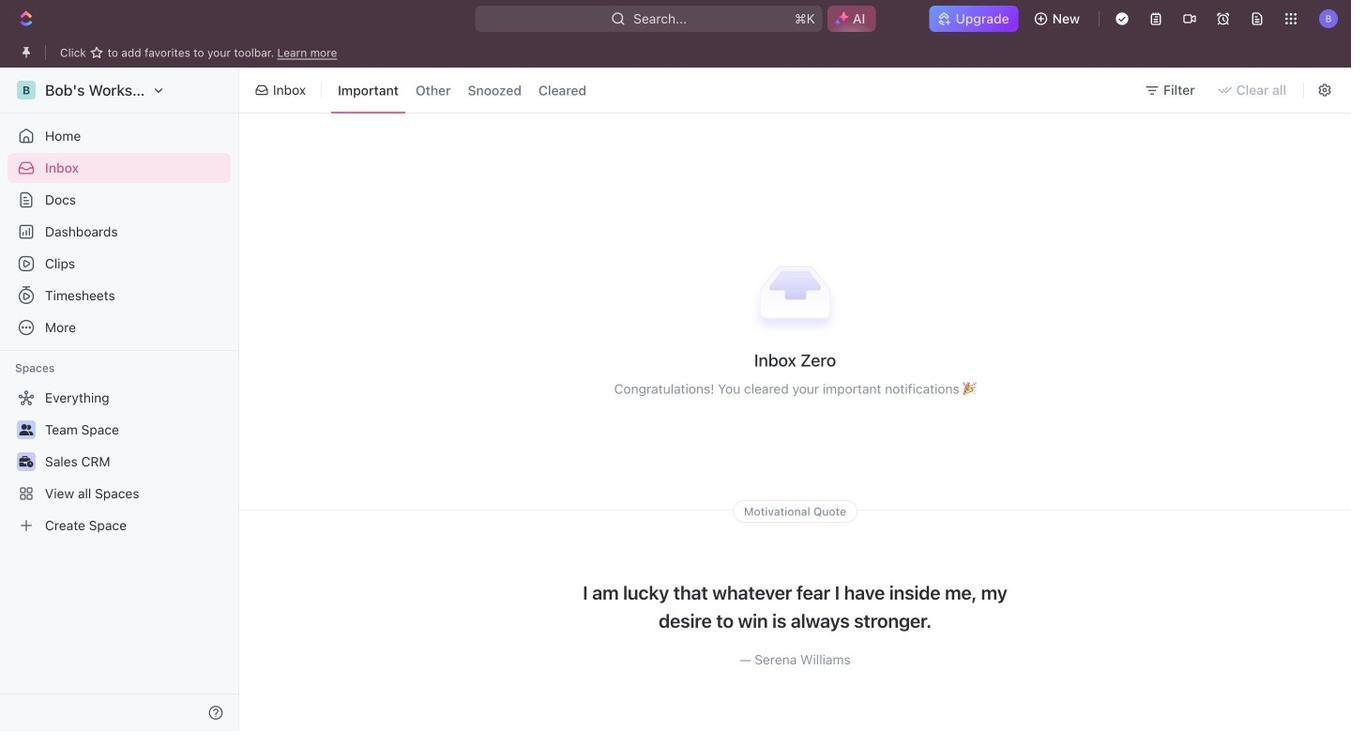 Task type: describe. For each thing, give the bounding box(es) containing it.
sidebar navigation
[[0, 68, 243, 731]]

business time image
[[19, 456, 33, 468]]

tree inside sidebar "navigation"
[[8, 383, 231, 541]]



Task type: locate. For each thing, give the bounding box(es) containing it.
bob's workspace, , element
[[17, 81, 36, 100]]

tree
[[8, 383, 231, 541]]

user group image
[[19, 424, 33, 436]]

tab list
[[328, 64, 597, 116]]



Task type: vqa. For each thing, say whether or not it's contained in the screenshot.
a
no



